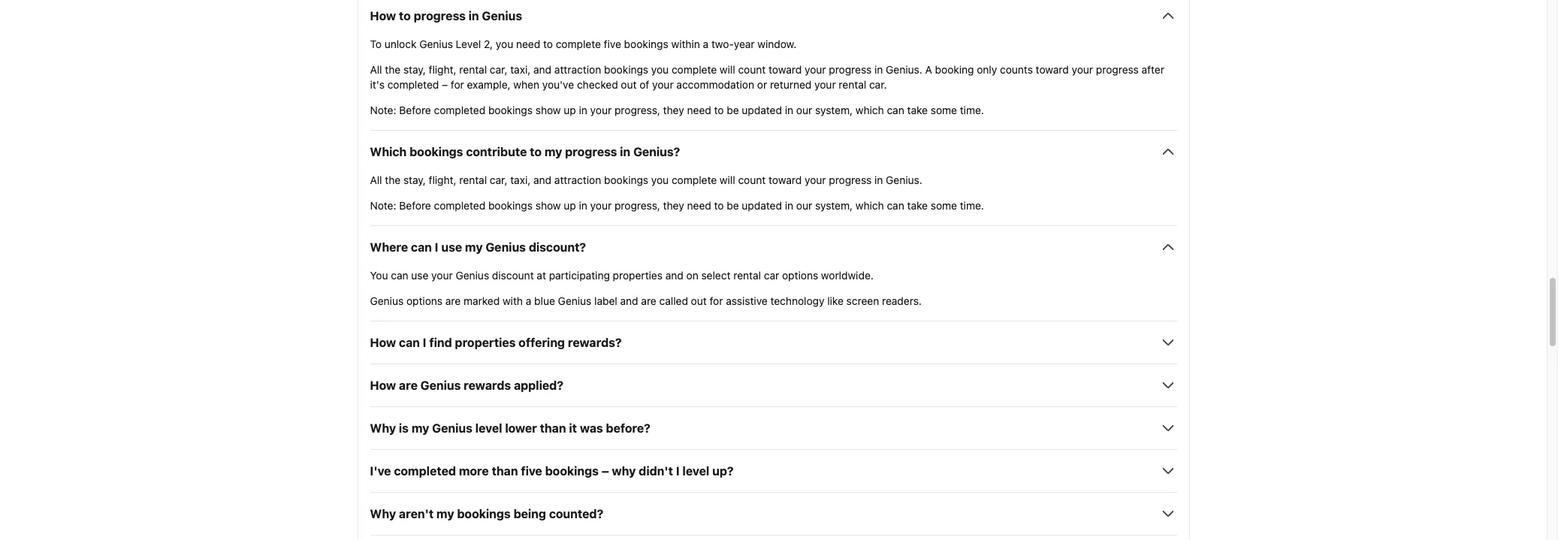 Task type: describe. For each thing, give the bounding box(es) containing it.
2 some from the top
[[931, 199, 957, 212]]

can for how can i find properties offering rewards?
[[399, 336, 420, 350]]

rental left car
[[733, 269, 761, 282]]

will for all the stay, flight, rental car, taxi, and attraction bookings you complete will count toward your progress in genius.
[[720, 174, 735, 187]]

1 up from the top
[[564, 104, 576, 117]]

1 horizontal spatial are
[[445, 295, 461, 308]]

toward for all the stay, flight, rental car, taxi, and attraction bookings you complete will count toward your progress in genius. a booking only counts toward your progress after it's completed – for example, when you've checked out of your accommodation or returned your rental car.
[[769, 63, 802, 76]]

why for why aren't my bookings being counted?
[[370, 507, 396, 521]]

can for you can use your genius discount at participating properties and on select rental car options worldwide.
[[391, 269, 408, 282]]

with
[[503, 295, 523, 308]]

counted?
[[549, 507, 603, 521]]

your up 'returned'
[[805, 63, 826, 76]]

of
[[640, 78, 649, 91]]

worldwide.
[[821, 269, 874, 282]]

discount?
[[529, 241, 586, 254]]

at
[[537, 269, 546, 282]]

1 take from the top
[[907, 104, 928, 117]]

1 horizontal spatial for
[[710, 295, 723, 308]]

the for all the stay, flight, rental car, taxi, and attraction bookings you complete will count toward your progress in genius. a booking only counts toward your progress after it's completed – for example, when you've checked out of your accommodation or returned your rental car.
[[385, 63, 401, 76]]

contribute
[[466, 145, 527, 159]]

rewards?
[[568, 336, 622, 350]]

1 updated from the top
[[742, 104, 782, 117]]

completed inside all the stay, flight, rental car, taxi, and attraction bookings you complete will count toward your progress in genius. a booking only counts toward your progress after it's completed – for example, when you've checked out of your accommodation or returned your rental car.
[[387, 78, 439, 91]]

or
[[757, 78, 767, 91]]

0 vertical spatial a
[[703, 38, 709, 51]]

was
[[580, 422, 603, 435]]

which
[[370, 145, 407, 159]]

genius?
[[633, 145, 680, 159]]

why for why is my genius level lower than it was before?
[[370, 422, 396, 435]]

bookings up where can i use my genius discount?
[[488, 199, 533, 212]]

my up marked at the left of the page
[[465, 241, 483, 254]]

readers.
[[882, 295, 922, 308]]

– inside i've completed more than five bookings – why didn't i level up? dropdown button
[[602, 465, 609, 478]]

bookings down genius?
[[604, 174, 648, 187]]

you've
[[542, 78, 574, 91]]

why is my genius level lower than it was before?
[[370, 422, 650, 435]]

in inside dropdown button
[[469, 9, 479, 23]]

my right aren't
[[436, 507, 454, 521]]

bookings left within
[[624, 38, 668, 51]]

1 horizontal spatial options
[[782, 269, 818, 282]]

1 time. from the top
[[960, 104, 984, 117]]

your down the all the stay, flight, rental car, taxi, and attraction bookings you complete will count toward your progress in genius.
[[590, 199, 612, 212]]

and right label
[[620, 295, 638, 308]]

toward right "counts"
[[1036, 63, 1069, 76]]

it
[[569, 422, 577, 435]]

booking
[[935, 63, 974, 76]]

1 before from the top
[[399, 104, 431, 117]]

– inside all the stay, flight, rental car, taxi, and attraction bookings you complete will count toward your progress in genius. a booking only counts toward your progress after it's completed – for example, when you've checked out of your accommodation or returned your rental car.
[[442, 78, 448, 91]]

called
[[659, 295, 688, 308]]

blue
[[534, 295, 555, 308]]

to
[[370, 38, 382, 51]]

properties inside dropdown button
[[455, 336, 516, 350]]

level
[[456, 38, 481, 51]]

how are genius rewards applied?
[[370, 379, 563, 392]]

2,
[[484, 38, 493, 51]]

i've completed more than five bookings – why didn't i level up? button
[[370, 462, 1177, 480]]

unlock
[[384, 38, 417, 51]]

1 which from the top
[[856, 104, 884, 117]]

within
[[671, 38, 700, 51]]

to down accommodation
[[714, 104, 724, 117]]

1 horizontal spatial five
[[604, 38, 621, 51]]

you can use your genius discount at participating properties and on select rental car options worldwide.
[[370, 269, 874, 282]]

find
[[429, 336, 452, 350]]

participating
[[549, 269, 610, 282]]

select
[[701, 269, 731, 282]]

how are genius rewards applied? button
[[370, 377, 1177, 395]]

you for all the stay, flight, rental car, taxi, and attraction bookings you complete will count toward your progress in genius. a booking only counts toward your progress after it's completed – for example, when you've checked out of your accommodation or returned your rental car.
[[651, 63, 669, 76]]

flight, for all the stay, flight, rental car, taxi, and attraction bookings you complete will count toward your progress in genius.
[[429, 174, 456, 187]]

genius inside "dropdown button"
[[420, 379, 461, 392]]

attraction for all the stay, flight, rental car, taxi, and attraction bookings you complete will count toward your progress in genius.
[[554, 174, 601, 187]]

1 be from the top
[[727, 104, 739, 117]]

accommodation
[[676, 78, 754, 91]]

where can i use my genius discount?
[[370, 241, 586, 254]]

your right 'returned'
[[814, 78, 836, 91]]

level inside dropdown button
[[475, 422, 502, 435]]

your right the of at the top of the page
[[652, 78, 674, 91]]

only
[[977, 63, 997, 76]]

how for how can i find properties offering rewards?
[[370, 336, 396, 350]]

discount
[[492, 269, 534, 282]]

your down where can i use my genius discount?
[[431, 269, 453, 282]]

2 time. from the top
[[960, 199, 984, 212]]

completed down the example,
[[434, 104, 485, 117]]

the for all the stay, flight, rental car, taxi, and attraction bookings you complete will count toward your progress in genius.
[[385, 174, 401, 187]]

window.
[[758, 38, 797, 51]]

completed up where can i use my genius discount?
[[434, 199, 485, 212]]

complete for all the stay, flight, rental car, taxi, and attraction bookings you complete will count toward your progress in genius.
[[672, 174, 717, 187]]

why aren't my bookings being counted?
[[370, 507, 603, 521]]

when
[[513, 78, 539, 91]]

it's
[[370, 78, 385, 91]]

to up where can i use my genius discount? dropdown button at the top
[[714, 199, 724, 212]]

my right contribute
[[545, 145, 562, 159]]

0 vertical spatial you
[[496, 38, 513, 51]]

taxi, for all the stay, flight, rental car, taxi, and attraction bookings you complete will count toward your progress in genius. a booking only counts toward your progress after it's completed – for example, when you've checked out of your accommodation or returned your rental car.
[[510, 63, 531, 76]]

genius up marked at the left of the page
[[456, 269, 489, 282]]

can for where can i use my genius discount?
[[411, 241, 432, 254]]

you for all the stay, flight, rental car, taxi, and attraction bookings you complete will count toward your progress in genius.
[[651, 174, 669, 187]]

car, for all the stay, flight, rental car, taxi, and attraction bookings you complete will count toward your progress in genius. a booking only counts toward your progress after it's completed – for example, when you've checked out of your accommodation or returned your rental car.
[[490, 63, 507, 76]]

1 they from the top
[[663, 104, 684, 117]]

you
[[370, 269, 388, 282]]

technology
[[770, 295, 824, 308]]

2 updated from the top
[[742, 199, 782, 212]]

genius options are marked with a blue genius label and are called out for assistive technology like screen readers.
[[370, 295, 922, 308]]

all the stay, flight, rental car, taxi, and attraction bookings you complete will count toward your progress in genius. a booking only counts toward your progress after it's completed – for example, when you've checked out of your accommodation or returned your rental car.
[[370, 63, 1164, 91]]

2 before from the top
[[399, 199, 431, 212]]

level inside dropdown button
[[682, 465, 709, 478]]

to inside dropdown button
[[399, 9, 411, 23]]

are inside "dropdown button"
[[399, 379, 418, 392]]

two-
[[711, 38, 734, 51]]

0 vertical spatial complete
[[556, 38, 601, 51]]

example,
[[467, 78, 511, 91]]

which bookings contribute to my progress in genius?
[[370, 145, 680, 159]]

genius. for all the stay, flight, rental car, taxi, and attraction bookings you complete will count toward your progress in genius.
[[886, 174, 922, 187]]

checked
[[577, 78, 618, 91]]

use inside dropdown button
[[441, 241, 462, 254]]

and inside all the stay, flight, rental car, taxi, and attraction bookings you complete will count toward your progress in genius. a booking only counts toward your progress after it's completed – for example, when you've checked out of your accommodation or returned your rental car.
[[533, 63, 552, 76]]

your right "counts"
[[1072, 63, 1093, 76]]

how can i find properties offering rewards? button
[[370, 334, 1177, 352]]

rental down contribute
[[459, 174, 487, 187]]

i've completed more than five bookings – why didn't i level up?
[[370, 465, 734, 478]]

2 horizontal spatial i
[[676, 465, 680, 478]]

1 vertical spatial need
[[687, 104, 711, 117]]

0 horizontal spatial a
[[526, 295, 531, 308]]

how to progress in genius
[[370, 9, 522, 23]]

all for all the stay, flight, rental car, taxi, and attraction bookings you complete will count toward your progress in genius.
[[370, 174, 382, 187]]

genius inside dropdown button
[[486, 241, 526, 254]]

counts
[[1000, 63, 1033, 76]]

complete for all the stay, flight, rental car, taxi, and attraction bookings you complete will count toward your progress in genius. a booking only counts toward your progress after it's completed – for example, when you've checked out of your accommodation or returned your rental car.
[[672, 63, 717, 76]]

lower
[[505, 422, 537, 435]]

like
[[827, 295, 844, 308]]

car
[[764, 269, 779, 282]]

genius down you
[[370, 295, 404, 308]]

which bookings contribute to my progress in genius? button
[[370, 143, 1177, 161]]

i for find
[[423, 336, 426, 350]]

genius. for all the stay, flight, rental car, taxi, and attraction bookings you complete will count toward your progress in genius. a booking only counts toward your progress after it's completed – for example, when you've checked out of your accommodation or returned your rental car.
[[886, 63, 922, 76]]



Task type: locate. For each thing, give the bounding box(es) containing it.
screen
[[846, 295, 879, 308]]

bookings inside all the stay, flight, rental car, taxi, and attraction bookings you complete will count toward your progress in genius. a booking only counts toward your progress after it's completed – for example, when you've checked out of your accommodation or returned your rental car.
[[604, 63, 648, 76]]

2 system, from the top
[[815, 199, 853, 212]]

than inside dropdown button
[[540, 422, 566, 435]]

more
[[459, 465, 489, 478]]

the down the which in the top left of the page
[[385, 174, 401, 187]]

offering
[[519, 336, 565, 350]]

1 how from the top
[[370, 9, 396, 23]]

1 some from the top
[[931, 104, 957, 117]]

2 up from the top
[[564, 199, 576, 212]]

being
[[514, 507, 546, 521]]

aren't
[[399, 507, 434, 521]]

stay,
[[403, 63, 426, 76], [403, 174, 426, 187]]

the down unlock
[[385, 63, 401, 76]]

and up "you've"
[[533, 63, 552, 76]]

need down the all the stay, flight, rental car, taxi, and attraction bookings you complete will count toward your progress in genius.
[[687, 199, 711, 212]]

and down which bookings contribute to my progress in genius? at left
[[533, 174, 552, 187]]

before?
[[606, 422, 650, 435]]

are left marked at the left of the page
[[445, 295, 461, 308]]

system,
[[815, 104, 853, 117], [815, 199, 853, 212]]

all up it's
[[370, 63, 382, 76]]

updated
[[742, 104, 782, 117], [742, 199, 782, 212]]

genius down find
[[420, 379, 461, 392]]

five
[[604, 38, 621, 51], [521, 465, 542, 478]]

a
[[703, 38, 709, 51], [526, 295, 531, 308]]

to unlock genius level 2, you need to complete five bookings within a two-year window.
[[370, 38, 797, 51]]

0 vertical spatial i
[[435, 241, 438, 254]]

1 vertical spatial progress,
[[614, 199, 660, 212]]

five up the being
[[521, 465, 542, 478]]

2 vertical spatial complete
[[672, 174, 717, 187]]

1 vertical spatial the
[[385, 174, 401, 187]]

label
[[594, 295, 617, 308]]

toward
[[769, 63, 802, 76], [1036, 63, 1069, 76], [769, 174, 802, 187]]

1 will from the top
[[720, 63, 735, 76]]

1 vertical spatial all
[[370, 174, 382, 187]]

updated down the or
[[742, 104, 782, 117]]

why left is
[[370, 422, 396, 435]]

for left the example,
[[451, 78, 464, 91]]

stay, for all the stay, flight, rental car, taxi, and attraction bookings you complete will count toward your progress in genius. a booking only counts toward your progress after it's completed – for example, when you've checked out of your accommodation or returned your rental car.
[[403, 63, 426, 76]]

attraction
[[554, 63, 601, 76], [554, 174, 601, 187]]

2 take from the top
[[907, 199, 928, 212]]

show down "you've"
[[535, 104, 561, 117]]

are up is
[[399, 379, 418, 392]]

1 vertical spatial use
[[411, 269, 429, 282]]

genius down how to progress in genius
[[419, 38, 453, 51]]

to right contribute
[[530, 145, 542, 159]]

1 vertical spatial some
[[931, 199, 957, 212]]

1 vertical spatial options
[[406, 295, 443, 308]]

car, down contribute
[[490, 174, 507, 187]]

genius
[[482, 9, 522, 23], [419, 38, 453, 51], [486, 241, 526, 254], [456, 269, 489, 282], [370, 295, 404, 308], [558, 295, 591, 308], [420, 379, 461, 392], [432, 422, 472, 435]]

1 vertical spatial level
[[682, 465, 709, 478]]

bookings down it
[[545, 465, 599, 478]]

1 vertical spatial five
[[521, 465, 542, 478]]

2 attraction from the top
[[554, 174, 601, 187]]

taxi, inside all the stay, flight, rental car, taxi, and attraction bookings you complete will count toward your progress in genius. a booking only counts toward your progress after it's completed – for example, when you've checked out of your accommodation or returned your rental car.
[[510, 63, 531, 76]]

is
[[399, 422, 409, 435]]

0 vertical spatial flight,
[[429, 63, 456, 76]]

2 will from the top
[[720, 174, 735, 187]]

0 vertical spatial five
[[604, 38, 621, 51]]

all down the which in the top left of the page
[[370, 174, 382, 187]]

level left lower
[[475, 422, 502, 435]]

1 horizontal spatial a
[[703, 38, 709, 51]]

in inside dropdown button
[[620, 145, 630, 159]]

1 vertical spatial car,
[[490, 174, 507, 187]]

2 progress, from the top
[[614, 199, 660, 212]]

than left it
[[540, 422, 566, 435]]

1 vertical spatial complete
[[672, 63, 717, 76]]

on
[[686, 269, 698, 282]]

time.
[[960, 104, 984, 117], [960, 199, 984, 212]]

1 vertical spatial how
[[370, 336, 396, 350]]

genius down the 'how are genius rewards applied?'
[[432, 422, 472, 435]]

2 vertical spatial you
[[651, 174, 669, 187]]

how for how to progress in genius
[[370, 9, 396, 23]]

can
[[887, 104, 904, 117], [887, 199, 904, 212], [411, 241, 432, 254], [391, 269, 408, 282], [399, 336, 420, 350]]

1 vertical spatial –
[[602, 465, 609, 478]]

your
[[805, 63, 826, 76], [1072, 63, 1093, 76], [652, 78, 674, 91], [814, 78, 836, 91], [590, 104, 612, 117], [805, 174, 826, 187], [590, 199, 612, 212], [431, 269, 453, 282]]

need right 2,
[[516, 38, 540, 51]]

out right called
[[691, 295, 707, 308]]

a
[[925, 63, 932, 76]]

1 horizontal spatial –
[[602, 465, 609, 478]]

0 vertical spatial our
[[796, 104, 812, 117]]

all
[[370, 63, 382, 76], [370, 174, 382, 187]]

0 vertical spatial car,
[[490, 63, 507, 76]]

0 vertical spatial need
[[516, 38, 540, 51]]

completed
[[387, 78, 439, 91], [434, 104, 485, 117], [434, 199, 485, 212], [394, 465, 456, 478]]

toward down which bookings contribute to my progress in genius? dropdown button
[[769, 174, 802, 187]]

0 vertical spatial taxi,
[[510, 63, 531, 76]]

genius down participating on the left of page
[[558, 295, 591, 308]]

3 how from the top
[[370, 379, 396, 392]]

why is my genius level lower than it was before? button
[[370, 419, 1177, 437]]

1 vertical spatial show
[[535, 199, 561, 212]]

bookings up the of at the top of the page
[[604, 63, 648, 76]]

1 system, from the top
[[815, 104, 853, 117]]

bookings
[[624, 38, 668, 51], [604, 63, 648, 76], [488, 104, 533, 117], [410, 145, 463, 159], [604, 174, 648, 187], [488, 199, 533, 212], [545, 465, 599, 478], [457, 507, 511, 521]]

flight, for all the stay, flight, rental car, taxi, and attraction bookings you complete will count toward your progress in genius. a booking only counts toward your progress after it's completed – for example, when you've checked out of your accommodation or returned your rental car.
[[429, 63, 456, 76]]

bookings right the which in the top left of the page
[[410, 145, 463, 159]]

1 attraction from the top
[[554, 63, 601, 76]]

count
[[738, 63, 766, 76], [738, 174, 766, 187]]

stay, down unlock
[[403, 63, 426, 76]]

a left two-
[[703, 38, 709, 51]]

why
[[612, 465, 636, 478]]

taxi,
[[510, 63, 531, 76], [510, 174, 531, 187]]

1 taxi, from the top
[[510, 63, 531, 76]]

attraction for all the stay, flight, rental car, taxi, and attraction bookings you complete will count toward your progress in genius. a booking only counts toward your progress after it's completed – for example, when you've checked out of your accommodation or returned your rental car.
[[554, 63, 601, 76]]

2 how from the top
[[370, 336, 396, 350]]

my right is
[[412, 422, 429, 435]]

0 vertical spatial they
[[663, 104, 684, 117]]

than
[[540, 422, 566, 435], [492, 465, 518, 478]]

are
[[445, 295, 461, 308], [641, 295, 656, 308], [399, 379, 418, 392]]

all the stay, flight, rental car, taxi, and attraction bookings you complete will count toward your progress in genius.
[[370, 174, 922, 187]]

0 vertical spatial updated
[[742, 104, 782, 117]]

completed right it's
[[387, 78, 439, 91]]

your down which bookings contribute to my progress in genius? dropdown button
[[805, 174, 826, 187]]

0 vertical spatial be
[[727, 104, 739, 117]]

0 vertical spatial which
[[856, 104, 884, 117]]

0 vertical spatial some
[[931, 104, 957, 117]]

i for use
[[435, 241, 438, 254]]

1 vertical spatial than
[[492, 465, 518, 478]]

where can i use my genius discount? button
[[370, 238, 1177, 256]]

2 taxi, from the top
[[510, 174, 531, 187]]

toward for all the stay, flight, rental car, taxi, and attraction bookings you complete will count toward your progress in genius.
[[769, 174, 802, 187]]

1 vertical spatial flight,
[[429, 174, 456, 187]]

you inside all the stay, flight, rental car, taxi, and attraction bookings you complete will count toward your progress in genius. a booking only counts toward your progress after it's completed – for example, when you've checked out of your accommodation or returned your rental car.
[[651, 63, 669, 76]]

2 vertical spatial i
[[676, 465, 680, 478]]

before
[[399, 104, 431, 117], [399, 199, 431, 212]]

0 vertical spatial use
[[441, 241, 462, 254]]

1 vertical spatial note: before completed bookings show up in your progress, they need to be updated in our system, which can take some time.
[[370, 199, 984, 212]]

0 vertical spatial for
[[451, 78, 464, 91]]

level left up?
[[682, 465, 709, 478]]

complete down genius?
[[672, 174, 717, 187]]

2 which from the top
[[856, 199, 884, 212]]

flight,
[[429, 63, 456, 76], [429, 174, 456, 187]]

show
[[535, 104, 561, 117], [535, 199, 561, 212]]

0 horizontal spatial i
[[423, 336, 426, 350]]

bookings down when at the top left
[[488, 104, 533, 117]]

1 horizontal spatial use
[[441, 241, 462, 254]]

assistive
[[726, 295, 768, 308]]

options up technology
[[782, 269, 818, 282]]

note: up where
[[370, 199, 396, 212]]

car, up the example,
[[490, 63, 507, 76]]

our
[[796, 104, 812, 117], [796, 199, 812, 212]]

1 progress, from the top
[[614, 104, 660, 117]]

1 vertical spatial our
[[796, 199, 812, 212]]

how can i find properties offering rewards?
[[370, 336, 622, 350]]

use right where
[[441, 241, 462, 254]]

bookings inside why aren't my bookings being counted? dropdown button
[[457, 507, 511, 521]]

2 car, from the top
[[490, 174, 507, 187]]

i right where
[[435, 241, 438, 254]]

2 vertical spatial how
[[370, 379, 396, 392]]

1 vertical spatial system,
[[815, 199, 853, 212]]

out inside all the stay, flight, rental car, taxi, and attraction bookings you complete will count toward your progress in genius. a booking only counts toward your progress after it's completed – for example, when you've checked out of your accommodation or returned your rental car.
[[621, 78, 637, 91]]

0 vertical spatial show
[[535, 104, 561, 117]]

1 stay, from the top
[[403, 63, 426, 76]]

to up unlock
[[399, 9, 411, 23]]

some
[[931, 104, 957, 117], [931, 199, 957, 212]]

which
[[856, 104, 884, 117], [856, 199, 884, 212]]

the inside all the stay, flight, rental car, taxi, and attraction bookings you complete will count toward your progress in genius. a booking only counts toward your progress after it's completed – for example, when you've checked out of your accommodation or returned your rental car.
[[385, 63, 401, 76]]

car, inside all the stay, flight, rental car, taxi, and attraction bookings you complete will count toward your progress in genius. a booking only counts toward your progress after it's completed – for example, when you've checked out of your accommodation or returned your rental car.
[[490, 63, 507, 76]]

2 vertical spatial need
[[687, 199, 711, 212]]

1 vertical spatial be
[[727, 199, 739, 212]]

0 vertical spatial –
[[442, 78, 448, 91]]

0 vertical spatial all
[[370, 63, 382, 76]]

flight, inside all the stay, flight, rental car, taxi, and attraction bookings you complete will count toward your progress in genius. a booking only counts toward your progress after it's completed – for example, when you've checked out of your accommodation or returned your rental car.
[[429, 63, 456, 76]]

you
[[496, 38, 513, 51], [651, 63, 669, 76], [651, 174, 669, 187]]

1 our from the top
[[796, 104, 812, 117]]

1 all from the top
[[370, 63, 382, 76]]

show up discount?
[[535, 199, 561, 212]]

2 our from the top
[[796, 199, 812, 212]]

i
[[435, 241, 438, 254], [423, 336, 426, 350], [676, 465, 680, 478]]

returned
[[770, 78, 812, 91]]

genius up 2,
[[482, 9, 522, 23]]

year
[[734, 38, 755, 51]]

2 all from the top
[[370, 174, 382, 187]]

0 horizontal spatial level
[[475, 422, 502, 435]]

five inside dropdown button
[[521, 465, 542, 478]]

car, for all the stay, flight, rental car, taxi, and attraction bookings you complete will count toward your progress in genius.
[[490, 174, 507, 187]]

progress inside dropdown button
[[414, 9, 466, 23]]

options up find
[[406, 295, 443, 308]]

how inside "dropdown button"
[[370, 379, 396, 392]]

taxi, for all the stay, flight, rental car, taxi, and attraction bookings you complete will count toward your progress in genius.
[[510, 174, 531, 187]]

1 vertical spatial will
[[720, 174, 735, 187]]

1 vertical spatial they
[[663, 199, 684, 212]]

why aren't my bookings being counted? button
[[370, 505, 1177, 523]]

note: before completed bookings show up in your progress, they need to be updated in our system, which can take some time. down the all the stay, flight, rental car, taxi, and attraction bookings you complete will count toward your progress in genius.
[[370, 199, 984, 212]]

1 vertical spatial updated
[[742, 199, 782, 212]]

2 be from the top
[[727, 199, 739, 212]]

up?
[[712, 465, 734, 478]]

will down which bookings contribute to my progress in genius? dropdown button
[[720, 174, 735, 187]]

applied?
[[514, 379, 563, 392]]

0 vertical spatial time.
[[960, 104, 984, 117]]

1 note: before completed bookings show up in your progress, they need to be updated in our system, which can take some time. from the top
[[370, 104, 984, 117]]

note: before completed bookings show up in your progress, they need to be updated in our system, which can take some time. down the of at the top of the page
[[370, 104, 984, 117]]

0 vertical spatial level
[[475, 422, 502, 435]]

genius. inside all the stay, flight, rental car, taxi, and attraction bookings you complete will count toward your progress in genius. a booking only counts toward your progress after it's completed – for example, when you've checked out of your accommodation or returned your rental car.
[[886, 63, 922, 76]]

1 vertical spatial take
[[907, 199, 928, 212]]

1 show from the top
[[535, 104, 561, 117]]

2 note: from the top
[[370, 199, 396, 212]]

will
[[720, 63, 735, 76], [720, 174, 735, 187]]

0 vertical spatial out
[[621, 78, 637, 91]]

1 count from the top
[[738, 63, 766, 76]]

after
[[1142, 63, 1164, 76]]

system, up worldwide.
[[815, 199, 853, 212]]

stay, for all the stay, flight, rental car, taxi, and attraction bookings you complete will count toward your progress in genius.
[[403, 174, 426, 187]]

didn't
[[639, 465, 673, 478]]

1 vertical spatial genius.
[[886, 174, 922, 187]]

attraction down which bookings contribute to my progress in genius? at left
[[554, 174, 601, 187]]

complete inside all the stay, flight, rental car, taxi, and attraction bookings you complete will count toward your progress in genius. a booking only counts toward your progress after it's completed – for example, when you've checked out of your accommodation or returned your rental car.
[[672, 63, 717, 76]]

0 vertical spatial options
[[782, 269, 818, 282]]

to up "you've"
[[543, 38, 553, 51]]

1 flight, from the top
[[429, 63, 456, 76]]

are left called
[[641, 295, 656, 308]]

car,
[[490, 63, 507, 76], [490, 174, 507, 187]]

they up genius?
[[663, 104, 684, 117]]

and
[[533, 63, 552, 76], [533, 174, 552, 187], [665, 269, 684, 282], [620, 295, 638, 308]]

1 genius. from the top
[[886, 63, 922, 76]]

0 horizontal spatial five
[[521, 465, 542, 478]]

count for all the stay, flight, rental car, taxi, and attraction bookings you complete will count toward your progress in genius.
[[738, 174, 766, 187]]

count for all the stay, flight, rental car, taxi, and attraction bookings you complete will count toward your progress in genius. a booking only counts toward your progress after it's completed – for example, when you've checked out of your accommodation or returned your rental car.
[[738, 63, 766, 76]]

properties up genius options are marked with a blue genius label and are called out for assistive technology like screen readers.
[[613, 269, 663, 282]]

1 vertical spatial for
[[710, 295, 723, 308]]

1 vertical spatial taxi,
[[510, 174, 531, 187]]

level
[[475, 422, 502, 435], [682, 465, 709, 478]]

why left aren't
[[370, 507, 396, 521]]

all for all the stay, flight, rental car, taxi, and attraction bookings you complete will count toward your progress in genius. a booking only counts toward your progress after it's completed – for example, when you've checked out of your accommodation or returned your rental car.
[[370, 63, 382, 76]]

rental left 'car.'
[[839, 78, 866, 91]]

note:
[[370, 104, 396, 117], [370, 199, 396, 212]]

1 car, from the top
[[490, 63, 507, 76]]

i left find
[[423, 336, 426, 350]]

count up the or
[[738, 63, 766, 76]]

0 horizontal spatial out
[[621, 78, 637, 91]]

1 vertical spatial note:
[[370, 199, 396, 212]]

0 vertical spatial genius.
[[886, 63, 922, 76]]

a right with
[[526, 295, 531, 308]]

0 vertical spatial note:
[[370, 104, 396, 117]]

2 genius. from the top
[[886, 174, 922, 187]]

0 vertical spatial will
[[720, 63, 735, 76]]

stay, inside all the stay, flight, rental car, taxi, and attraction bookings you complete will count toward your progress in genius. a booking only counts toward your progress after it's completed – for example, when you've checked out of your accommodation or returned your rental car.
[[403, 63, 426, 76]]

and left on
[[665, 269, 684, 282]]

2 the from the top
[[385, 174, 401, 187]]

1 vertical spatial stay,
[[403, 174, 426, 187]]

1 vertical spatial you
[[651, 63, 669, 76]]

0 horizontal spatial options
[[406, 295, 443, 308]]

for
[[451, 78, 464, 91], [710, 295, 723, 308]]

i've
[[370, 465, 391, 478]]

rewards
[[464, 379, 511, 392]]

1 vertical spatial out
[[691, 295, 707, 308]]

bookings inside which bookings contribute to my progress in genius? dropdown button
[[410, 145, 463, 159]]

how inside dropdown button
[[370, 9, 396, 23]]

2 they from the top
[[663, 199, 684, 212]]

2 why from the top
[[370, 507, 396, 521]]

1 horizontal spatial out
[[691, 295, 707, 308]]

system, up which bookings contribute to my progress in genius? dropdown button
[[815, 104, 853, 117]]

– left the example,
[[442, 78, 448, 91]]

stay, down the which in the top left of the page
[[403, 174, 426, 187]]

0 vertical spatial up
[[564, 104, 576, 117]]

how
[[370, 9, 396, 23], [370, 336, 396, 350], [370, 379, 396, 392]]

0 vertical spatial than
[[540, 422, 566, 435]]

how inside dropdown button
[[370, 336, 396, 350]]

0 vertical spatial attraction
[[554, 63, 601, 76]]

rental
[[459, 63, 487, 76], [839, 78, 866, 91], [459, 174, 487, 187], [733, 269, 761, 282]]

1 vertical spatial why
[[370, 507, 396, 521]]

note: down it's
[[370, 104, 396, 117]]

– left why
[[602, 465, 609, 478]]

for inside all the stay, flight, rental car, taxi, and attraction bookings you complete will count toward your progress in genius. a booking only counts toward your progress after it's completed – for example, when you've checked out of your accommodation or returned your rental car.
[[451, 78, 464, 91]]

progress, down the all the stay, flight, rental car, taxi, and attraction bookings you complete will count toward your progress in genius.
[[614, 199, 660, 212]]

0 vertical spatial system,
[[815, 104, 853, 117]]

0 vertical spatial properties
[[613, 269, 663, 282]]

1 vertical spatial a
[[526, 295, 531, 308]]

car.
[[869, 78, 887, 91]]

where
[[370, 241, 408, 254]]

rental up the example,
[[459, 63, 487, 76]]

progress,
[[614, 104, 660, 117], [614, 199, 660, 212]]

completed inside dropdown button
[[394, 465, 456, 478]]

1 vertical spatial time.
[[960, 199, 984, 212]]

properties down marked at the left of the page
[[455, 336, 516, 350]]

complete up checked
[[556, 38, 601, 51]]

1 horizontal spatial level
[[682, 465, 709, 478]]

will inside all the stay, flight, rental car, taxi, and attraction bookings you complete will count toward your progress in genius. a booking only counts toward your progress after it's completed – for example, when you've checked out of your accommodation or returned your rental car.
[[720, 63, 735, 76]]

1 vertical spatial up
[[564, 199, 576, 212]]

how for how are genius rewards applied?
[[370, 379, 396, 392]]

0 vertical spatial stay,
[[403, 63, 426, 76]]

1 the from the top
[[385, 63, 401, 76]]

1 horizontal spatial i
[[435, 241, 438, 254]]

1 note: from the top
[[370, 104, 396, 117]]

1 vertical spatial which
[[856, 199, 884, 212]]

0 horizontal spatial properties
[[455, 336, 516, 350]]

all inside all the stay, flight, rental car, taxi, and attraction bookings you complete will count toward your progress in genius. a booking only counts toward your progress after it's completed – for example, when you've checked out of your accommodation or returned your rental car.
[[370, 63, 382, 76]]

they down the all the stay, flight, rental car, taxi, and attraction bookings you complete will count toward your progress in genius.
[[663, 199, 684, 212]]

bookings inside i've completed more than five bookings – why didn't i level up? dropdown button
[[545, 465, 599, 478]]

will for all the stay, flight, rental car, taxi, and attraction bookings you complete will count toward your progress in genius. a booking only counts toward your progress after it's completed – for example, when you've checked out of your accommodation or returned your rental car.
[[720, 63, 735, 76]]

bookings down more
[[457, 507, 511, 521]]

before up where
[[399, 199, 431, 212]]

be up where can i use my genius discount? dropdown button at the top
[[727, 199, 739, 212]]

2 count from the top
[[738, 174, 766, 187]]

attraction inside all the stay, flight, rental car, taxi, and attraction bookings you complete will count toward your progress in genius. a booking only counts toward your progress after it's completed – for example, when you've checked out of your accommodation or returned your rental car.
[[554, 63, 601, 76]]

your down checked
[[590, 104, 612, 117]]

to inside dropdown button
[[530, 145, 542, 159]]

0 horizontal spatial use
[[411, 269, 429, 282]]

up down "you've"
[[564, 104, 576, 117]]

marked
[[464, 295, 500, 308]]

0 vertical spatial the
[[385, 63, 401, 76]]

take
[[907, 104, 928, 117], [907, 199, 928, 212]]

in inside all the stay, flight, rental car, taxi, and attraction bookings you complete will count toward your progress in genius. a booking only counts toward your progress after it's completed – for example, when you've checked out of your accommodation or returned your rental car.
[[874, 63, 883, 76]]

1 vertical spatial properties
[[455, 336, 516, 350]]

2 note: before completed bookings show up in your progress, they need to be updated in our system, which can take some time. from the top
[[370, 199, 984, 212]]

0 vertical spatial why
[[370, 422, 396, 435]]

need
[[516, 38, 540, 51], [687, 104, 711, 117], [687, 199, 711, 212]]

will up accommodation
[[720, 63, 735, 76]]

2 horizontal spatial are
[[641, 295, 656, 308]]

1 vertical spatial i
[[423, 336, 426, 350]]

genius.
[[886, 63, 922, 76], [886, 174, 922, 187]]

my
[[545, 145, 562, 159], [465, 241, 483, 254], [412, 422, 429, 435], [436, 507, 454, 521]]

count inside all the stay, flight, rental car, taxi, and attraction bookings you complete will count toward your progress in genius. a booking only counts toward your progress after it's completed – for example, when you've checked out of your accommodation or returned your rental car.
[[738, 63, 766, 76]]

which down 'car.'
[[856, 104, 884, 117]]

how to progress in genius button
[[370, 7, 1177, 25]]

than right more
[[492, 465, 518, 478]]

out left the of at the top of the page
[[621, 78, 637, 91]]

1 vertical spatial count
[[738, 174, 766, 187]]

our up where can i use my genius discount? dropdown button at the top
[[796, 199, 812, 212]]

2 stay, from the top
[[403, 174, 426, 187]]

2 show from the top
[[535, 199, 561, 212]]

progress, down the of at the top of the page
[[614, 104, 660, 117]]

2 flight, from the top
[[429, 174, 456, 187]]

progress inside dropdown button
[[565, 145, 617, 159]]

0 vertical spatial count
[[738, 63, 766, 76]]

1 why from the top
[[370, 422, 396, 435]]

than inside dropdown button
[[492, 465, 518, 478]]

0 vertical spatial before
[[399, 104, 431, 117]]

note: before completed bookings show up in your progress, they need to be updated in our system, which can take some time.
[[370, 104, 984, 117], [370, 199, 984, 212]]



Task type: vqa. For each thing, say whether or not it's contained in the screenshot.
requests
no



